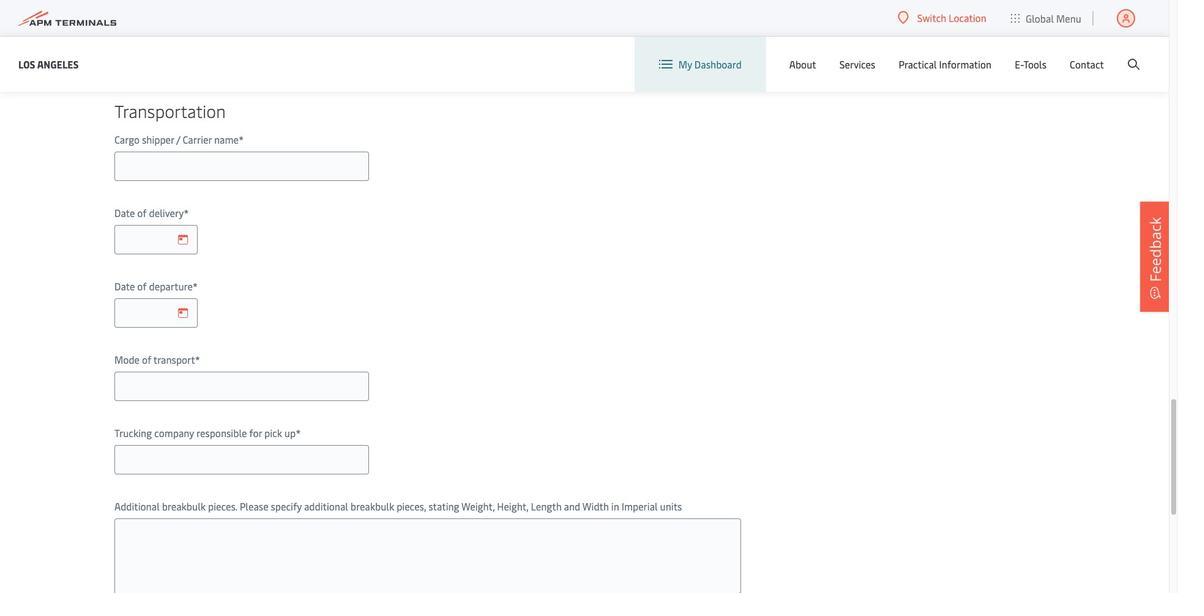 Task type: locate. For each thing, give the bounding box(es) containing it.
2 vertical spatial of
[[142, 353, 151, 367]]

of for delivery
[[137, 206, 147, 220]]

angeles
[[37, 57, 79, 71]]

for
[[249, 427, 262, 440]]

0 vertical spatial date
[[115, 206, 135, 220]]

please
[[240, 500, 269, 514]]

0 horizontal spatial breakbulk
[[162, 500, 206, 514]]

switch location button
[[898, 11, 987, 24]]

of left delivery
[[137, 206, 147, 220]]

of right the mode
[[142, 353, 151, 367]]

1 horizontal spatial breakbulk
[[351, 500, 394, 514]]

breakbulk left pieces,
[[351, 500, 394, 514]]

date of delivery
[[115, 206, 184, 220]]

of for transport
[[142, 353, 151, 367]]

breakbulk left the pieces.
[[162, 500, 206, 514]]

contact
[[1070, 58, 1105, 71]]

date
[[115, 206, 135, 220], [115, 280, 135, 293]]

name
[[214, 133, 239, 146]]

1 vertical spatial date
[[115, 280, 135, 293]]

about button
[[790, 37, 817, 92]]

1 date from the top
[[115, 206, 135, 220]]

additional
[[304, 500, 348, 514]]

e-tools
[[1015, 58, 1047, 71]]

practical information
[[899, 58, 992, 71]]

date of departure
[[115, 280, 193, 293]]

practical information button
[[899, 37, 992, 92]]

my dashboard
[[679, 58, 742, 71]]

up
[[285, 427, 296, 440]]

dashboard
[[695, 58, 742, 71]]

mode of transport
[[115, 353, 195, 367]]

cargo
[[115, 133, 140, 146]]

switch
[[918, 11, 947, 24]]

weight,
[[462, 500, 495, 514]]

1 vertical spatial of
[[137, 280, 147, 293]]

carrier
[[183, 133, 212, 146]]

contact button
[[1070, 37, 1105, 92]]

information
[[940, 58, 992, 71]]

Width (please provide in imperial units) text field
[[115, 0, 369, 0]]

services button
[[840, 37, 876, 92]]

2 date from the top
[[115, 280, 135, 293]]

None text field
[[115, 225, 198, 255], [115, 299, 198, 328], [115, 225, 198, 255], [115, 299, 198, 328]]

units
[[660, 500, 682, 514]]

Mode of transport text field
[[115, 372, 369, 402]]

feedback button
[[1141, 202, 1171, 312]]

of
[[137, 206, 147, 220], [137, 280, 147, 293], [142, 353, 151, 367]]

Cargo shipper / Carrier name text field
[[115, 152, 369, 181]]

breakbulk
[[162, 500, 206, 514], [351, 500, 394, 514]]

switch location
[[918, 11, 987, 24]]

about
[[790, 58, 817, 71]]

of left departure
[[137, 280, 147, 293]]

date left delivery
[[115, 206, 135, 220]]

practical
[[899, 58, 937, 71]]

0 vertical spatial of
[[137, 206, 147, 220]]

location
[[949, 11, 987, 24]]

global
[[1026, 11, 1054, 25]]

additional breakbulk pieces. please specify additional breakbulk pieces, stating weight, height, length and width in imperial units
[[115, 500, 682, 514]]

date left departure
[[115, 280, 135, 293]]



Task type: vqa. For each thing, say whether or not it's contained in the screenshot.
Login / Create Account
no



Task type: describe. For each thing, give the bounding box(es) containing it.
transport
[[154, 353, 195, 367]]

los angeles
[[18, 57, 79, 71]]

pieces,
[[397, 500, 426, 514]]

2 breakbulk from the left
[[351, 500, 394, 514]]

delivery
[[149, 206, 184, 220]]

date for date of departure
[[115, 280, 135, 293]]

mode
[[115, 353, 140, 367]]

/
[[176, 133, 180, 146]]

and
[[564, 500, 581, 514]]

los
[[18, 57, 35, 71]]

menu
[[1057, 11, 1082, 25]]

Additional breakbulk pieces. Please specify additional breakbulk pieces, stating Weight, Height, Length and Width in Imperial units text field
[[115, 519, 742, 594]]

responsible
[[197, 427, 247, 440]]

my
[[679, 58, 692, 71]]

tools
[[1024, 58, 1047, 71]]

cargo shipper / carrier name
[[115, 133, 239, 146]]

schematic
[[115, 25, 160, 39]]

e-tools button
[[1015, 37, 1047, 92]]

transportation
[[115, 99, 226, 122]]

stating
[[429, 500, 460, 514]]

departure
[[149, 280, 193, 293]]

1 breakbulk from the left
[[162, 500, 206, 514]]

in
[[612, 500, 620, 514]]

trucking company responsible for pick up
[[115, 427, 296, 440]]

company
[[154, 427, 194, 440]]

width
[[583, 500, 609, 514]]

imperial
[[622, 500, 658, 514]]

services
[[840, 58, 876, 71]]

Trucking company responsible for pick up text field
[[115, 446, 369, 475]]

additional
[[115, 500, 160, 514]]

pieces.
[[208, 500, 237, 514]]

pick
[[265, 427, 282, 440]]

my dashboard button
[[659, 37, 742, 92]]

feedback
[[1146, 217, 1166, 282]]

e-
[[1015, 58, 1024, 71]]

los angeles link
[[18, 57, 79, 72]]

global menu button
[[999, 0, 1094, 36]]

trucking
[[115, 427, 152, 440]]

global menu
[[1026, 11, 1082, 25]]

shipper
[[142, 133, 174, 146]]

specify
[[271, 500, 302, 514]]

length
[[531, 500, 562, 514]]

of for departure
[[137, 280, 147, 293]]

date for date of delivery
[[115, 206, 135, 220]]

height,
[[497, 500, 529, 514]]



